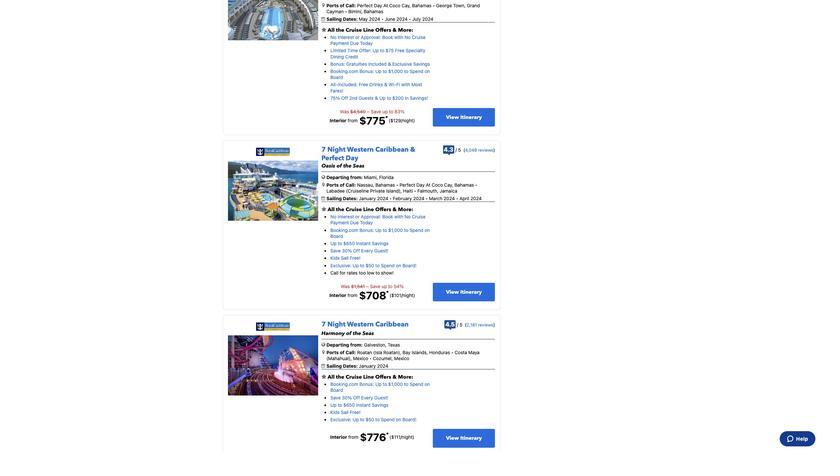 Task type: vqa. For each thing, say whether or not it's contained in the screenshot.
2024 Cruise Deals from $ 289
no



Task type: locate. For each thing, give the bounding box(es) containing it.
1 vertical spatial star image
[[322, 375, 327, 380]]

1 vertical spatial seas
[[363, 330, 374, 337]]

march
[[430, 196, 443, 202]]

day
[[374, 3, 383, 8], [346, 154, 359, 163], [417, 182, 425, 188]]

mexico down roatan
[[353, 356, 369, 362]]

1 vertical spatial board
[[331, 233, 343, 239]]

rates
[[347, 270, 358, 276]]

itinerary
[[461, 114, 482, 121], [461, 289, 482, 296], [461, 435, 482, 442]]

/
[[401, 118, 403, 123], [456, 147, 457, 153], [402, 293, 403, 298], [457, 322, 459, 328], [401, 435, 402, 440]]

– right the $1,541
[[367, 284, 369, 289]]

day up falmouth,
[[417, 182, 425, 188]]

2 kids sail free! link from the top
[[331, 410, 361, 415]]

book up $75
[[383, 34, 394, 40]]

1 star image from the top
[[322, 207, 327, 212]]

too
[[359, 270, 366, 276]]

1 mexico from the left
[[353, 356, 369, 362]]

booking.com inside "no interest or approval: book with no cruise payment due today booking.com bonus: up to $1,000 to spend on board up to $650 instant savings save 30% off every guest! kids sail free! exclusive: up to $50 to spend on board! call for rates too low to show!"
[[331, 227, 359, 233]]

book for to
[[383, 34, 394, 40]]

of for nassau, bahamas
[[340, 182, 345, 188]]

2 vertical spatial view
[[447, 435, 459, 442]]

(isla
[[374, 350, 383, 356]]

interest inside no interest or approval: book with no cruise payment due today limited time offer: up to $75 free specialty dining credit bonus: gratuities included & exclusive savings booking.com bonus: up to $1,000 to spend on board all-included: free drinks & wi-fi with most fares! 75% off 2nd guests & up to $200 in savings!
[[338, 34, 354, 40]]

2 vertical spatial board
[[331, 388, 343, 393]]

0 vertical spatial 30%
[[342, 248, 352, 254]]

specialty
[[406, 48, 426, 53]]

0 vertical spatial or
[[356, 34, 360, 40]]

2 map marker image from the top
[[322, 350, 325, 355]]

interest inside "no interest or approval: book with no cruise payment due today booking.com bonus: up to $1,000 to spend on board up to $650 instant savings save 30% off every guest! kids sail free! exclusive: up to $50 to spend on board! call for rates too low to show!"
[[338, 214, 354, 220]]

4,049 reviews link
[[466, 147, 494, 153]]

all the cruise line offers & more: for 7 night western caribbean & perfect day
[[327, 206, 414, 213]]

seas inside 7 night western caribbean & perfect day oasis of the seas
[[353, 162, 365, 170]]

cruise
[[346, 27, 362, 34], [412, 34, 426, 40], [346, 206, 362, 213], [412, 214, 426, 220], [346, 374, 362, 381]]

1 vertical spatial interior
[[330, 293, 347, 298]]

0 vertical spatial map marker image
[[322, 3, 325, 7]]

caribbean for 7 night western caribbean
[[376, 320, 409, 329]]

western inside 7 night western caribbean & perfect day oasis of the seas
[[347, 145, 374, 154]]

or for time
[[356, 34, 360, 40]]

sailing
[[327, 16, 342, 22], [327, 196, 342, 202], [327, 364, 342, 369]]

1 vertical spatial booking.com bonus: up to $1,000 to spend on board link
[[331, 227, 430, 239]]

or inside "no interest or approval: book with no cruise payment due today booking.com bonus: up to $1,000 to spend on board up to $650 instant savings save 30% off every guest! kids sail free! exclusive: up to $50 to spend on board! call for rates too low to show!"
[[356, 214, 360, 220]]

royal caribbean image
[[256, 148, 290, 156], [256, 323, 290, 331]]

2 or from the top
[[356, 214, 360, 220]]

1 departing from the top
[[327, 175, 350, 180]]

free left drinks
[[359, 82, 369, 87]]

more: for 7 night western caribbean
[[398, 374, 414, 381]]

ports up cayman
[[327, 3, 339, 8]]

night)
[[403, 118, 415, 123], [403, 293, 416, 298], [402, 435, 415, 440]]

1 vertical spatial sailing dates:
[[327, 196, 359, 202]]

perfect inside nassau, bahamas • perfect day at coco cay, bahamas • labadee (cruiseline private island), haiti • falmouth, jamaica
[[400, 182, 416, 188]]

1 booking.com from the top
[[331, 68, 359, 74]]

booking.com inside booking.com bonus: up to $1,000 to spend on board save 30% off every guest! up to $650 instant savings kids sail free! exclusive: up to $50 to spend on board!
[[331, 382, 359, 387]]

/ right the 4.5
[[457, 322, 459, 328]]

from down $4,540
[[348, 118, 358, 123]]

of right harmony in the bottom of the page
[[347, 330, 352, 337]]

) inside 4.5 / 5 ( 2,181 reviews )
[[494, 322, 496, 328]]

3 sailing dates: from the top
[[327, 364, 359, 369]]

western up departing from: miami, florida
[[347, 145, 374, 154]]

$50 inside "no interest or approval: book with no cruise payment due today booking.com bonus: up to $1,000 to spend on board up to $650 instant savings save 30% off every guest! kids sail free! exclusive: up to $50 to spend on board! call for rates too low to show!"
[[366, 263, 375, 268]]

nassau, bahamas • perfect day at coco cay, bahamas • labadee (cruiseline private island), haiti • falmouth, jamaica
[[327, 182, 478, 194]]

instant inside booking.com bonus: up to $1,000 to spend on board save 30% off every guest! up to $650 instant savings kids sail free! exclusive: up to $50 to spend on board!
[[356, 402, 371, 408]]

sail inside booking.com bonus: up to $1,000 to spend on board save 30% off every guest! up to $650 instant savings kids sail free! exclusive: up to $50 to spend on board!
[[341, 410, 349, 415]]

2 board! from the top
[[403, 417, 417, 423]]

2 offers from the top
[[376, 206, 392, 213]]

2 january from the top
[[359, 364, 376, 369]]

1 interest from the top
[[338, 34, 354, 40]]

the inside 7 night western caribbean harmony of the seas
[[353, 330, 361, 337]]

calendar image for of
[[321, 364, 325, 369]]

0 vertical spatial board
[[331, 74, 343, 80]]

5
[[459, 147, 461, 153], [460, 322, 463, 328]]

the up departing from: miami, florida
[[344, 162, 352, 170]]

cay,
[[402, 3, 411, 8], [445, 182, 454, 188]]

approval: inside no interest or approval: book with no cruise payment due today limited time offer: up to $75 free specialty dining credit bonus: gratuities included & exclusive savings booking.com bonus: up to $1,000 to spend on board all-included: free drinks & wi-fi with most fares! 75% off 2nd guests & up to $200 in savings!
[[361, 34, 381, 40]]

board! up 54%
[[403, 263, 417, 268]]

0 vertical spatial view itinerary link
[[433, 108, 496, 127]]

1 vertical spatial up
[[382, 284, 387, 289]]

1 horizontal spatial at
[[426, 182, 431, 188]]

globe image
[[322, 175, 326, 179], [322, 343, 326, 347]]

up down show!
[[382, 284, 387, 289]]

kids inside booking.com bonus: up to $1,000 to spend on board save 30% off every guest! up to $650 instant savings kids sail free! exclusive: up to $50 to spend on board!
[[331, 410, 340, 415]]

1 or from the top
[[356, 34, 360, 40]]

1 vertical spatial view itinerary link
[[433, 283, 496, 302]]

0 vertical spatial view
[[447, 114, 459, 121]]

january down roatan
[[359, 364, 376, 369]]

75%
[[331, 95, 340, 101]]

seas up departing from: miami, florida
[[353, 162, 365, 170]]

approval: for offer:
[[361, 34, 381, 40]]

2 today from the top
[[360, 220, 373, 226]]

0 vertical spatial ports
[[327, 3, 339, 8]]

booking.com bonus: up to $1,000 to spend on board link
[[331, 68, 430, 80], [331, 227, 430, 239], [331, 382, 430, 393]]

due inside no interest or approval: book with no cruise payment due today limited time offer: up to $75 free specialty dining credit bonus: gratuities included & exclusive savings booking.com bonus: up to $1,000 to spend on board all-included: free drinks & wi-fi with most fares! 75% off 2nd guests & up to $200 in savings!
[[351, 40, 359, 46]]

today for up
[[360, 220, 373, 226]]

or inside no interest or approval: book with no cruise payment due today limited time offer: up to $75 free specialty dining credit bonus: gratuities included & exclusive savings booking.com bonus: up to $1,000 to spend on board all-included: free drinks & wi-fi with most fares! 75% off 2nd guests & up to $200 in savings!
[[356, 34, 360, 40]]

line down may
[[364, 27, 374, 34]]

1 vertical spatial every
[[362, 395, 373, 401]]

2 caribbean from the top
[[376, 320, 409, 329]]

board! inside "no interest or approval: book with no cruise payment due today booking.com bonus: up to $1,000 to spend on board up to $650 instant savings save 30% off every guest! kids sail free! exclusive: up to $50 to spend on board! call for rates too low to show!"
[[403, 263, 417, 268]]

was $4,540 – save up to 83%
[[340, 109, 405, 114]]

more: down the costa maya (mahahual), mexico
[[398, 374, 414, 381]]

1 vertical spatial call:
[[346, 182, 356, 188]]

globe image for 7 night western caribbean & perfect day
[[322, 175, 326, 179]]

– for $708
[[367, 284, 369, 289]]

the inside 7 night western caribbean & perfect day oasis of the seas
[[344, 162, 352, 170]]

cruise down (cruiseline
[[346, 206, 362, 213]]

0 vertical spatial (
[[464, 147, 466, 153]]

1 no interest or approval: book with no cruise payment due today link from the top
[[331, 34, 426, 46]]

$650
[[344, 241, 355, 246], [344, 402, 355, 408]]

0 vertical spatial interest
[[338, 34, 354, 40]]

on up ($111 / night)
[[396, 417, 402, 423]]

falmouth,
[[418, 188, 439, 194]]

/ for $776
[[401, 435, 402, 440]]

0 vertical spatial call:
[[346, 3, 356, 8]]

departing from: galveston, texas
[[327, 342, 400, 348]]

1 instant from the top
[[356, 241, 371, 246]]

0 vertical spatial ports of call:
[[327, 3, 356, 8]]

interest up time
[[338, 34, 354, 40]]

0 vertical spatial –
[[367, 109, 370, 114]]

0 vertical spatial offers
[[376, 27, 392, 34]]

night inside 7 night western caribbean harmony of the seas
[[328, 320, 346, 329]]

of inside 7 night western caribbean harmony of the seas
[[347, 330, 352, 337]]

) for 7 night western caribbean
[[494, 322, 496, 328]]

1 vertical spatial at
[[426, 182, 431, 188]]

2 vertical spatial offers
[[376, 374, 392, 381]]

2 vertical spatial night)
[[402, 435, 415, 440]]

2 itinerary from the top
[[461, 289, 482, 296]]

• cozumel, mexico
[[369, 356, 410, 362]]

0 horizontal spatial free
[[359, 82, 369, 87]]

interior from $776
[[331, 431, 387, 444]]

cruise down january 2024 • february 2024 • march 2024 • april 2024
[[412, 214, 426, 220]]

all right star image
[[328, 27, 335, 34]]

( inside 4.3 / 5 ( 4,049 reviews )
[[464, 147, 466, 153]]

reviews inside 4.3 / 5 ( 4,049 reviews )
[[479, 147, 494, 153]]

or for bonus:
[[356, 214, 360, 220]]

2 night from the top
[[328, 320, 346, 329]]

1 ports of call: from the top
[[327, 3, 356, 8]]

1 vertical spatial –
[[367, 284, 369, 289]]

payment inside "no interest or approval: book with no cruise payment due today booking.com bonus: up to $1,000 to spend on board up to $650 instant savings save 30% off every guest! kids sail free! exclusive: up to $50 to spend on board! call for rates too low to show!"
[[331, 220, 349, 226]]

calendar image
[[321, 197, 325, 201], [321, 364, 325, 369]]

up to $650 instant savings link up interior from $776
[[331, 402, 389, 408]]

map marker image down harmony in the bottom of the page
[[322, 350, 325, 355]]

3 booking.com bonus: up to $1,000 to spend on board link from the top
[[331, 382, 430, 393]]

view for $775
[[447, 114, 459, 121]]

kids sail free! link
[[331, 255, 361, 261], [331, 410, 361, 415]]

night) right ($111
[[402, 435, 415, 440]]

1 guest! from the top
[[375, 248, 389, 254]]

today inside "no interest or approval: book with no cruise payment due today booking.com bonus: up to $1,000 to spend on board up to $650 instant savings save 30% off every guest! kids sail free! exclusive: up to $50 to spend on board! call for rates too low to show!"
[[360, 220, 373, 226]]

all the cruise line offers & more: down may
[[327, 27, 414, 34]]

payment for limited
[[331, 40, 349, 46]]

february
[[393, 196, 412, 202]]

2,181
[[467, 322, 477, 328]]

1 ) from the top
[[494, 147, 496, 153]]

0 horizontal spatial mexico
[[353, 356, 369, 362]]

1 board from the top
[[331, 74, 343, 80]]

5 right 4.3
[[459, 147, 461, 153]]

line for 7 night western caribbean
[[364, 374, 374, 381]]

call: for 7 night western caribbean & perfect day
[[346, 182, 356, 188]]

3 dates: from the top
[[343, 364, 358, 369]]

no interest or approval: book with no cruise payment due today link down private
[[331, 214, 426, 226]]

1 itinerary from the top
[[461, 114, 482, 121]]

today inside no interest or approval: book with no cruise payment due today limited time offer: up to $75 free specialty dining credit bonus: gratuities included & exclusive savings booking.com bonus: up to $1,000 to spend on board all-included: free drinks & wi-fi with most fares! 75% off 2nd guests & up to $200 in savings!
[[360, 40, 373, 46]]

2 departing from the top
[[327, 342, 350, 348]]

every inside "no interest or approval: book with no cruise payment due today booking.com bonus: up to $1,000 to spend on board up to $650 instant savings save 30% off every guest! kids sail free! exclusive: up to $50 to spend on board! call for rates too low to show!"
[[362, 248, 373, 254]]

7 inside 7 night western caribbean harmony of the seas
[[322, 320, 326, 329]]

of
[[340, 3, 345, 8], [337, 162, 342, 170], [340, 182, 345, 188], [347, 330, 352, 337], [340, 350, 345, 356]]

sailing for 7 night western caribbean & perfect day
[[327, 196, 342, 202]]

/ right asterisk icon
[[401, 435, 402, 440]]

0 vertical spatial january
[[359, 196, 376, 202]]

savings up show!
[[372, 241, 389, 246]]

calendar image
[[321, 17, 325, 21]]

1 view itinerary link from the top
[[433, 108, 496, 127]]

1 vertical spatial from:
[[351, 342, 363, 348]]

kids sail free! link up interior from $776
[[331, 410, 361, 415]]

haiti
[[403, 188, 413, 194]]

1 vertical spatial western
[[347, 320, 374, 329]]

caribbean inside 7 night western caribbean harmony of the seas
[[376, 320, 409, 329]]

asterisk image for $775
[[386, 116, 388, 118]]

2 all from the top
[[328, 206, 335, 213]]

3 ports of call: from the top
[[327, 350, 356, 356]]

bonus:
[[331, 61, 345, 67], [360, 68, 374, 74], [360, 227, 374, 233], [360, 382, 374, 387]]

3 board from the top
[[331, 388, 343, 393]]

ports of call: for 7 night western caribbean & perfect day
[[327, 182, 356, 188]]

3 sailing from the top
[[327, 364, 342, 369]]

7 inside 7 night western caribbean & perfect day oasis of the seas
[[322, 145, 326, 154]]

was for $775
[[340, 109, 349, 114]]

2 royal caribbean image from the top
[[256, 323, 290, 331]]

from down the $1,541
[[348, 293, 358, 298]]

) for 7 night western caribbean & perfect day
[[494, 147, 496, 153]]

cay, inside nassau, bahamas • perfect day at coco cay, bahamas • labadee (cruiseline private island), haiti • falmouth, jamaica
[[445, 182, 454, 188]]

1 $50 from the top
[[366, 263, 375, 268]]

ports of call: for 7 night western caribbean
[[327, 350, 356, 356]]

free! up "rates"
[[350, 255, 361, 261]]

ports for 7 night western caribbean & perfect day
[[327, 182, 339, 188]]

on inside no interest or approval: book with no cruise payment due today limited time offer: up to $75 free specialty dining credit bonus: gratuities included & exclusive savings booking.com bonus: up to $1,000 to spend on board all-included: free drinks & wi-fi with most fares! 75% off 2nd guests & up to $200 in savings!
[[425, 68, 430, 74]]

( right 4.3
[[464, 147, 466, 153]]

caribbean inside 7 night western caribbean & perfect day oasis of the seas
[[376, 145, 409, 154]]

/ down the 83%
[[401, 118, 403, 123]]

from inside interior from $776
[[349, 435, 359, 440]]

call: for 7 night western caribbean
[[346, 350, 356, 356]]

2 up to $650 instant savings link from the top
[[331, 402, 389, 408]]

2 $650 from the top
[[344, 402, 355, 408]]

of up cayman
[[340, 3, 345, 8]]

2 mexico from the left
[[395, 356, 410, 362]]

0 vertical spatial sail
[[341, 255, 349, 261]]

3 offers from the top
[[376, 374, 392, 381]]

$1,000
[[389, 68, 403, 74], [389, 227, 403, 233], [389, 382, 403, 387]]

dining
[[331, 54, 344, 59]]

2 booking.com from the top
[[331, 227, 359, 233]]

75% off 2nd guests & up to $200 in savings! link
[[331, 95, 428, 101]]

departing from: miami, florida
[[327, 175, 394, 180]]

cruise inside "no interest or approval: book with no cruise payment due today booking.com bonus: up to $1,000 to spend on board up to $650 instant savings save 30% off every guest! kids sail free! exclusive: up to $50 to spend on board! call for rates too low to show!"
[[412, 214, 426, 220]]

night inside 7 night western caribbean & perfect day oasis of the seas
[[328, 145, 346, 154]]

spend up most on the right of page
[[410, 68, 424, 74]]

1 30% from the top
[[342, 248, 352, 254]]

spend inside no interest or approval: book with no cruise payment due today limited time offer: up to $75 free specialty dining credit bonus: gratuities included & exclusive savings booking.com bonus: up to $1,000 to spend on board all-included: free drinks & wi-fi with most fares! 75% off 2nd guests & up to $200 in savings!
[[410, 68, 424, 74]]

western inside 7 night western caribbean harmony of the seas
[[347, 320, 374, 329]]

3 more: from the top
[[398, 374, 414, 381]]

1 kids from the top
[[331, 255, 340, 261]]

) inside 4.3 / 5 ( 4,049 reviews )
[[494, 147, 496, 153]]

5 inside 4.5 / 5 ( 2,181 reviews )
[[460, 322, 463, 328]]

payment
[[331, 40, 349, 46], [331, 220, 349, 226]]

approval: inside "no interest or approval: book with no cruise payment due today booking.com bonus: up to $1,000 to spend on board up to $650 instant savings save 30% off every guest! kids sail free! exclusive: up to $50 to spend on board! call for rates too low to show!"
[[361, 214, 381, 220]]

1 $650 from the top
[[344, 241, 355, 246]]

1 reviews from the top
[[479, 147, 494, 153]]

from for $776
[[349, 435, 359, 440]]

2 free! from the top
[[350, 410, 361, 415]]

offer:
[[360, 48, 372, 53]]

0 vertical spatial reviews
[[479, 147, 494, 153]]

2 more: from the top
[[398, 206, 414, 213]]

2 vertical spatial view itinerary
[[447, 435, 482, 442]]

sailing down cayman
[[327, 16, 342, 22]]

1 view itinerary from the top
[[447, 114, 482, 121]]

1 vertical spatial caribbean
[[376, 320, 409, 329]]

1 vertical spatial $50
[[366, 417, 375, 423]]

1 vertical spatial ports
[[327, 182, 339, 188]]

perfect up • bimini, bahamas
[[358, 3, 373, 8]]

2 vertical spatial from
[[349, 435, 359, 440]]

guest! inside "no interest or approval: book with no cruise payment due today booking.com bonus: up to $1,000 to spend on board up to $650 instant savings save 30% off every guest! kids sail free! exclusive: up to $50 to spend on board! call for rates too low to show!"
[[375, 248, 389, 254]]

5 for 7 night western caribbean
[[460, 322, 463, 328]]

1 vertical spatial kids
[[331, 410, 340, 415]]

1 view from the top
[[447, 114, 459, 121]]

was $1,541 – save up to 54%
[[341, 284, 404, 289]]

2 ports from the top
[[327, 182, 339, 188]]

ports
[[327, 3, 339, 8], [327, 182, 339, 188], [327, 350, 339, 356]]

1 free! from the top
[[350, 255, 361, 261]]

0 vertical spatial dates:
[[343, 16, 358, 22]]

day inside 7 night western caribbean & perfect day oasis of the seas
[[346, 154, 359, 163]]

2 all the cruise line offers & more: from the top
[[327, 206, 414, 213]]

at up june at left
[[384, 3, 388, 8]]

1 vertical spatial instant
[[356, 402, 371, 408]]

& right included
[[388, 61, 391, 67]]

calendar image for perfect
[[321, 197, 325, 201]]

costa maya (mahahual), mexico
[[327, 350, 480, 362]]

2 book from the top
[[383, 214, 394, 220]]

1 vertical spatial exclusive: up to $50 to spend on board! link
[[331, 417, 417, 423]]

0 vertical spatial $1,000
[[389, 68, 403, 74]]

5 inside 4.3 / 5 ( 4,049 reviews )
[[459, 147, 461, 153]]

1 horizontal spatial mexico
[[395, 356, 410, 362]]

bahamas
[[412, 3, 432, 8], [364, 9, 384, 14], [376, 182, 395, 188], [455, 182, 474, 188]]

view
[[447, 114, 459, 121], [447, 289, 459, 296], [447, 435, 459, 442]]

kids sail free! link up the for
[[331, 255, 361, 261]]

all the cruise line offers & more:
[[327, 27, 414, 34], [327, 206, 414, 213], [327, 374, 414, 381]]

$776
[[360, 431, 387, 444]]

0 vertical spatial $50
[[366, 263, 375, 268]]

3 booking.com from the top
[[331, 382, 359, 387]]

low
[[367, 270, 375, 276]]

the down labadee
[[336, 206, 345, 213]]

( inside 4.5 / 5 ( 2,181 reviews )
[[465, 322, 467, 328]]

7 for 7 night western caribbean & perfect day
[[322, 145, 326, 154]]

cruise down january 2024
[[346, 374, 362, 381]]

1 kids sail free! link from the top
[[331, 255, 361, 261]]

/ for $775
[[401, 118, 403, 123]]

sailing dates:
[[327, 16, 359, 22], [327, 196, 359, 202], [327, 364, 359, 369]]

1 vertical spatial )
[[494, 322, 496, 328]]

0 vertical spatial with
[[395, 34, 404, 40]]

interior inside interior from $775
[[330, 118, 347, 123]]

0 vertical spatial kids
[[331, 255, 340, 261]]

caribbean
[[376, 145, 409, 154], [376, 320, 409, 329]]

1 all from the top
[[328, 27, 335, 34]]

every
[[362, 248, 373, 254], [362, 395, 373, 401]]

2 reviews from the top
[[479, 322, 494, 328]]

payment up limited
[[331, 40, 349, 46]]

more: down 'may 2024 • june 2024 • july 2024'
[[398, 27, 414, 34]]

all for 7 night western caribbean & perfect day
[[328, 206, 335, 213]]

1 vertical spatial guest!
[[375, 395, 389, 401]]

1 vertical spatial view itinerary
[[447, 289, 482, 296]]

itinerary for $775
[[461, 114, 482, 121]]

0 vertical spatial globe image
[[322, 175, 326, 179]]

sailing down labadee
[[327, 196, 342, 202]]

1 vertical spatial kids sail free! link
[[331, 410, 361, 415]]

sailing dates: down (mahahual),
[[327, 364, 359, 369]]

night up oasis
[[328, 145, 346, 154]]

star image
[[322, 207, 327, 212], [322, 375, 327, 380]]

cruise for save 30% off every guest!
[[346, 374, 362, 381]]

0 vertical spatial perfect
[[358, 3, 373, 8]]

0 vertical spatial save 30% off every guest! link
[[331, 248, 389, 254]]

0 vertical spatial at
[[384, 3, 388, 8]]

the right star image
[[336, 27, 345, 34]]

1 offers from the top
[[376, 27, 392, 34]]

0 vertical spatial coco
[[390, 3, 401, 8]]

0 vertical spatial due
[[351, 40, 359, 46]]

2 sail from the top
[[341, 410, 349, 415]]

map marker image up calendar image
[[322, 3, 325, 7]]

1 board! from the top
[[403, 263, 417, 268]]

interior inside interior from $708
[[330, 293, 347, 298]]

1 approval: from the top
[[361, 34, 381, 40]]

$50 up low
[[366, 263, 375, 268]]

at inside nassau, bahamas • perfect day at coco cay, bahamas • labadee (cruiseline private island), haiti • falmouth, jamaica
[[426, 182, 431, 188]]

1 vertical spatial payment
[[331, 220, 349, 226]]

2 due from the top
[[351, 220, 359, 226]]

3 line from the top
[[364, 374, 374, 381]]

spend
[[410, 68, 424, 74], [410, 227, 424, 233], [381, 263, 395, 268], [410, 382, 424, 387], [381, 417, 395, 423]]

ports up (mahahual),
[[327, 350, 339, 356]]

coco
[[390, 3, 401, 8], [432, 182, 443, 188]]

from inside interior from $708
[[348, 293, 358, 298]]

call: up (mahahual),
[[346, 350, 356, 356]]

george town, grand cayman
[[327, 3, 480, 14]]

1 vertical spatial no interest or approval: book with no cruise payment due today link
[[331, 214, 426, 226]]

from: up nassau,
[[351, 175, 363, 180]]

1 vertical spatial with
[[402, 82, 411, 87]]

1 horizontal spatial free
[[395, 48, 405, 53]]

the up departing from: galveston, texas
[[353, 330, 361, 337]]

2 line from the top
[[364, 206, 374, 213]]

0 vertical spatial asterisk image
[[386, 116, 388, 118]]

coco up falmouth,
[[432, 182, 443, 188]]

1 vertical spatial line
[[364, 206, 374, 213]]

4.3 / 5 ( 4,049 reviews )
[[444, 146, 496, 153]]

2 star image from the top
[[322, 375, 327, 380]]

was left the $1,541
[[341, 284, 350, 289]]

2 vertical spatial savings
[[372, 402, 389, 408]]

george
[[437, 3, 452, 8]]

$200
[[393, 95, 404, 101]]

exclusive: up to $50 to spend on board! link
[[331, 263, 417, 268], [331, 417, 417, 423]]

1 every from the top
[[362, 248, 373, 254]]

coco up 'may 2024 • june 2024 • july 2024'
[[390, 3, 401, 8]]

1 vertical spatial due
[[351, 220, 359, 226]]

1 horizontal spatial perfect
[[358, 3, 373, 8]]

january down (cruiseline
[[359, 196, 376, 202]]

1 vertical spatial night
[[328, 320, 346, 329]]

night up harmony in the bottom of the page
[[328, 320, 346, 329]]

0 vertical spatial free!
[[350, 255, 361, 261]]

january
[[359, 196, 376, 202], [359, 364, 376, 369]]

ports up labadee
[[327, 182, 339, 188]]

from:
[[351, 175, 363, 180], [351, 342, 363, 348]]

1 payment from the top
[[331, 40, 349, 46]]

1 dates: from the top
[[343, 16, 358, 22]]

1 vertical spatial all
[[328, 206, 335, 213]]

of up labadee
[[340, 182, 345, 188]]

approval:
[[361, 34, 381, 40], [361, 214, 381, 220]]

january for january 2024 • february 2024 • march 2024 • april 2024
[[359, 196, 376, 202]]

star image for perfect
[[322, 207, 327, 212]]

book inside "no interest or approval: book with no cruise payment due today booking.com bonus: up to $1,000 to spend on board up to $650 instant savings save 30% off every guest! kids sail free! exclusive: up to $50 to spend on board! call for rates too low to show!"
[[383, 214, 394, 220]]

& left wi-
[[385, 82, 388, 87]]

sailing dates: down cayman
[[327, 16, 359, 22]]

with for no interest or approval: book with no cruise payment due today booking.com bonus: up to $1,000 to spend on board up to $650 instant savings save 30% off every guest! kids sail free! exclusive: up to $50 to spend on board! call for rates too low to show!
[[395, 214, 404, 220]]

no interest or approval: book with no cruise payment due today link
[[331, 34, 426, 46], [331, 214, 426, 226]]

2 vertical spatial call:
[[346, 350, 356, 356]]

map marker image
[[322, 3, 325, 7], [322, 350, 325, 355]]

departing down harmony in the bottom of the page
[[327, 342, 350, 348]]

0 vertical spatial )
[[494, 147, 496, 153]]

of right oasis
[[337, 162, 342, 170]]

cozumel,
[[373, 356, 393, 362]]

off
[[342, 95, 348, 101], [353, 248, 360, 254], [353, 395, 360, 401]]

or down (cruiseline
[[356, 214, 360, 220]]

2 no interest or approval: book with no cruise payment due today link from the top
[[331, 214, 426, 226]]

2 vertical spatial sailing dates:
[[327, 364, 359, 369]]

due inside "no interest or approval: book with no cruise payment due today booking.com bonus: up to $1,000 to spend on board up to $650 instant savings save 30% off every guest! kids sail free! exclusive: up to $50 to spend on board! call for rates too low to show!"
[[351, 220, 359, 226]]

7 up oasis
[[322, 145, 326, 154]]

asterisk image
[[387, 433, 389, 435]]

due up time
[[351, 40, 359, 46]]

of for roatan (isla roatan), bay islands, honduras
[[340, 350, 345, 356]]

up left the 83%
[[383, 109, 388, 114]]

2 view itinerary link from the top
[[433, 283, 496, 302]]

1 vertical spatial save 30% off every guest! link
[[331, 395, 389, 401]]

$1,000 down • cozumel, mexico
[[389, 382, 403, 387]]

sail up interior from $776
[[341, 410, 349, 415]]

(mahahual),
[[327, 356, 352, 362]]

of for perfect day at coco cay, bahamas
[[340, 3, 345, 8]]

1 vertical spatial sailing
[[327, 196, 342, 202]]

reviews
[[479, 147, 494, 153], [479, 322, 494, 328]]

or up time
[[356, 34, 360, 40]]

2 approval: from the top
[[361, 214, 381, 220]]

board! inside booking.com bonus: up to $1,000 to spend on board save 30% off every guest! up to $650 instant savings kids sail free! exclusive: up to $50 to spend on board!
[[403, 417, 417, 423]]

2 vertical spatial interior
[[331, 435, 347, 440]]

2 guest! from the top
[[375, 395, 389, 401]]

island),
[[387, 188, 402, 194]]

board!
[[403, 263, 417, 268], [403, 417, 417, 423]]

1 call: from the top
[[346, 3, 356, 8]]

•
[[432, 3, 437, 8], [345, 9, 347, 14], [382, 16, 384, 22], [409, 16, 411, 22], [397, 182, 399, 188], [476, 182, 478, 188], [414, 188, 417, 194], [390, 196, 392, 202], [426, 196, 428, 202], [457, 196, 459, 202], [450, 350, 455, 356], [370, 356, 372, 362]]

1 vertical spatial off
[[353, 248, 360, 254]]

2 vertical spatial all
[[328, 374, 335, 381]]

ports of call: up labadee
[[327, 182, 356, 188]]

exclusive: up to $50 to spend on board! link up $776 at the left
[[331, 417, 417, 423]]

offers down private
[[376, 206, 392, 213]]

night) for $708
[[403, 293, 416, 298]]

guest! inside booking.com bonus: up to $1,000 to spend on board save 30% off every guest! up to $650 instant savings kids sail free! exclusive: up to $50 to spend on board!
[[375, 395, 389, 401]]

$1,000 down exclusive
[[389, 68, 403, 74]]

map marker image
[[322, 183, 325, 187]]

1 from: from the top
[[351, 175, 363, 180]]

3 all from the top
[[328, 374, 335, 381]]

2 ) from the top
[[494, 322, 496, 328]]

7 night western caribbean harmony of the seas
[[322, 320, 409, 337]]

1 horizontal spatial day
[[374, 3, 383, 8]]

0 vertical spatial star image
[[322, 207, 327, 212]]

2 every from the top
[[362, 395, 373, 401]]

up to $650 instant savings link
[[331, 241, 389, 246], [331, 402, 389, 408]]

booking.com inside no interest or approval: book with no cruise payment due today limited time offer: up to $75 free specialty dining credit bonus: gratuities included & exclusive savings booking.com bonus: up to $1,000 to spend on board all-included: free drinks & wi-fi with most fares! 75% off 2nd guests & up to $200 in savings!
[[331, 68, 359, 74]]

every inside booking.com bonus: up to $1,000 to spend on board save 30% off every guest! up to $650 instant savings kids sail free! exclusive: up to $50 to spend on board!
[[362, 395, 373, 401]]

1 vertical spatial ports of call:
[[327, 182, 356, 188]]

3 call: from the top
[[346, 350, 356, 356]]

1 exclusive: from the top
[[331, 263, 352, 268]]

with down february
[[395, 214, 404, 220]]

1 january from the top
[[359, 196, 376, 202]]

kids
[[331, 255, 340, 261], [331, 410, 340, 415]]

0 vertical spatial interior
[[330, 118, 347, 123]]

0 horizontal spatial day
[[346, 154, 359, 163]]

no interest or approval: book with no cruise payment due today link for up to $650 instant savings
[[331, 214, 426, 226]]

costa
[[455, 350, 468, 356]]

0 vertical spatial sailing
[[327, 16, 342, 22]]

the for booking.com bonus: up to $1,000 to spend on board
[[336, 206, 345, 213]]

interior inside interior from $776
[[331, 435, 347, 440]]

interior from $775
[[330, 114, 386, 127]]

no up limited
[[331, 34, 337, 40]]

all the cruise line offers & more: for 7 night western caribbean
[[327, 374, 414, 381]]

1 caribbean from the top
[[376, 145, 409, 154]]

& inside 7 night western caribbean & perfect day oasis of the seas
[[411, 145, 416, 154]]

0 vertical spatial view itinerary
[[447, 114, 482, 121]]

day inside nassau, bahamas • perfect day at coco cay, bahamas • labadee (cruiseline private island), haiti • falmouth, jamaica
[[417, 182, 425, 188]]

– right $4,540
[[367, 109, 370, 114]]

all down labadee
[[328, 206, 335, 213]]

all-
[[331, 82, 338, 87]]

cruise for booking.com bonus: up to $1,000 to spend on board
[[346, 206, 362, 213]]

reviews for 7 night western caribbean
[[479, 322, 494, 328]]

free! inside "no interest or approval: book with no cruise payment due today booking.com bonus: up to $1,000 to spend on board up to $650 instant savings save 30% off every guest! kids sail free! exclusive: up to $50 to spend on board! call for rates too low to show!"
[[350, 255, 361, 261]]

all
[[328, 27, 335, 34], [328, 206, 335, 213], [328, 374, 335, 381]]

view itinerary for $708
[[447, 289, 482, 296]]

guest! down january 2024
[[375, 395, 389, 401]]

celebrity beyond image
[[228, 0, 319, 40]]

2 vertical spatial more:
[[398, 374, 414, 381]]

0 vertical spatial itinerary
[[461, 114, 482, 121]]

1 vertical spatial today
[[360, 220, 373, 226]]

star image
[[322, 27, 327, 32]]

4.5
[[446, 321, 455, 328]]

the down (mahahual),
[[336, 374, 345, 381]]

payment down labadee
[[331, 220, 349, 226]]

1 royal caribbean image from the top
[[256, 148, 290, 156]]

today for offer:
[[360, 40, 373, 46]]

book inside no interest or approval: book with no cruise payment due today limited time offer: up to $75 free specialty dining credit bonus: gratuities included & exclusive savings booking.com bonus: up to $1,000 to spend on board all-included: free drinks & wi-fi with most fares! 75% off 2nd guests & up to $200 in savings!
[[383, 34, 394, 40]]

1 vertical spatial offers
[[376, 206, 392, 213]]

asterisk image
[[386, 116, 388, 118], [387, 291, 389, 293]]

( right the 4.5
[[465, 322, 467, 328]]

bonus: inside booking.com bonus: up to $1,000 to spend on board save 30% off every guest! up to $650 instant savings kids sail free! exclusive: up to $50 to spend on board!
[[360, 382, 374, 387]]

5 for 7 night western caribbean & perfect day
[[459, 147, 461, 153]]

board! up ($111 / night)
[[403, 417, 417, 423]]

0 vertical spatial up
[[383, 109, 388, 114]]

1 vertical spatial interest
[[338, 214, 354, 220]]

free! inside booking.com bonus: up to $1,000 to spend on board save 30% off every guest! up to $650 instant savings kids sail free! exclusive: up to $50 to spend on board!
[[350, 410, 361, 415]]

1 western from the top
[[347, 145, 374, 154]]

harmony of the seas image
[[228, 336, 319, 396]]

up for $775
[[383, 109, 388, 114]]

1 sail from the top
[[341, 255, 349, 261]]

view itinerary for $775
[[447, 114, 482, 121]]

1 exclusive: up to $50 to spend on board! link from the top
[[331, 263, 417, 268]]

1 calendar image from the top
[[321, 197, 325, 201]]

$650 inside booking.com bonus: up to $1,000 to spend on board save 30% off every guest! up to $650 instant savings kids sail free! exclusive: up to $50 to spend on board!
[[344, 402, 355, 408]]

up for $708
[[382, 284, 387, 289]]

seas inside 7 night western caribbean harmony of the seas
[[363, 330, 374, 337]]

)
[[494, 147, 496, 153], [494, 322, 496, 328]]

2 ports of call: from the top
[[327, 182, 356, 188]]

with down 'may 2024 • june 2024 • july 2024'
[[395, 34, 404, 40]]

2 instant from the top
[[356, 402, 371, 408]]

from inside interior from $775
[[348, 118, 358, 123]]

payment inside no interest or approval: book with no cruise payment due today limited time offer: up to $75 free specialty dining credit bonus: gratuities included & exclusive savings booking.com bonus: up to $1,000 to spend on board all-included: free drinks & wi-fi with most fares! 75% off 2nd guests & up to $200 in savings!
[[331, 40, 349, 46]]

on down islands,
[[425, 382, 430, 387]]

$50
[[366, 263, 375, 268], [366, 417, 375, 423]]

1 vertical spatial booking.com
[[331, 227, 359, 233]]

savings inside booking.com bonus: up to $1,000 to spend on board save 30% off every guest! up to $650 instant savings kids sail free! exclusive: up to $50 to spend on board!
[[372, 402, 389, 408]]

1 night from the top
[[328, 145, 346, 154]]

with inside "no interest or approval: book with no cruise payment due today booking.com bonus: up to $1,000 to spend on board up to $650 instant savings save 30% off every guest! kids sail free! exclusive: up to $50 to spend on board! call for rates too low to show!"
[[395, 214, 404, 220]]

2 view from the top
[[447, 289, 459, 296]]

reviews for 7 night western caribbean & perfect day
[[479, 147, 494, 153]]

2 sailing from the top
[[327, 196, 342, 202]]

0 vertical spatial departing
[[327, 175, 350, 180]]

54%
[[394, 284, 404, 289]]

0 vertical spatial every
[[362, 248, 373, 254]]

$650 inside "no interest or approval: book with no cruise payment due today booking.com bonus: up to $1,000 to spend on board up to $650 instant savings save 30% off every guest! kids sail free! exclusive: up to $50 to spend on board! call for rates too low to show!"
[[344, 241, 355, 246]]

was for $708
[[341, 284, 350, 289]]

2 vertical spatial itinerary
[[461, 435, 482, 442]]

reviews inside 4.5 / 5 ( 2,181 reviews )
[[479, 322, 494, 328]]

line down private
[[364, 206, 374, 213]]

itinerary for $708
[[461, 289, 482, 296]]

2 western from the top
[[347, 320, 374, 329]]



Task type: describe. For each thing, give the bounding box(es) containing it.
interest for limited
[[338, 34, 354, 40]]

up to $650 instant savings link for the
[[331, 402, 389, 408]]

due for time
[[351, 40, 359, 46]]

may
[[359, 16, 368, 22]]

offers for 7 night western caribbean & perfect day
[[376, 206, 392, 213]]

3 itinerary from the top
[[461, 435, 482, 442]]

3 view itinerary from the top
[[447, 435, 482, 442]]

roatan
[[358, 350, 372, 356]]

departing for perfect
[[327, 175, 350, 180]]

the for save 30% off every guest!
[[336, 374, 345, 381]]

/ for $708
[[402, 293, 403, 298]]

call
[[331, 270, 339, 276]]

perfect inside 7 night western caribbean & perfect day oasis of the seas
[[322, 154, 344, 163]]

4,049
[[466, 147, 477, 153]]

private
[[371, 188, 385, 194]]

western for day
[[347, 145, 374, 154]]

bahamas up april
[[455, 182, 474, 188]]

30% inside "no interest or approval: book with no cruise payment due today booking.com bonus: up to $1,000 to spend on board up to $650 instant savings save 30% off every guest! kids sail free! exclusive: up to $50 to spend on board! call for rates too low to show!"
[[342, 248, 352, 254]]

map marker image for george town, grand cayman
[[322, 3, 325, 7]]

the for limited time offer: up to $75 free specialty dining credit
[[336, 27, 345, 34]]

on down january 2024 • february 2024 • march 2024 • april 2024
[[425, 227, 430, 233]]

night) for $776
[[402, 435, 415, 440]]

4.5 / 5 ( 2,181 reviews )
[[446, 321, 496, 328]]

with for no interest or approval: book with no cruise payment due today limited time offer: up to $75 free specialty dining credit bonus: gratuities included & exclusive savings booking.com bonus: up to $1,000 to spend on board all-included: free drinks & wi-fi with most fares! 75% off 2nd guests & up to $200 in savings!
[[395, 34, 404, 40]]

approval: for up
[[361, 214, 381, 220]]

($111
[[390, 435, 401, 440]]

night) for $775
[[403, 118, 415, 123]]

no interest or approval: book with no cruise payment due today booking.com bonus: up to $1,000 to spend on board up to $650 instant savings save 30% off every guest! kids sail free! exclusive: up to $50 to spend on board! call for rates too low to show!
[[331, 214, 430, 276]]

roatan),
[[384, 350, 402, 356]]

maya
[[469, 350, 480, 356]]

labadee
[[327, 188, 345, 194]]

save inside "no interest or approval: book with no cruise payment due today booking.com bonus: up to $1,000 to spend on board up to $650 instant savings save 30% off every guest! kids sail free! exclusive: up to $50 to spend on board! call for rates too low to show!"
[[331, 248, 341, 254]]

0 horizontal spatial coco
[[390, 3, 401, 8]]

more: for 7 night western caribbean & perfect day
[[398, 206, 414, 213]]

interior from $708
[[330, 289, 387, 302]]

$708
[[359, 289, 387, 302]]

1 all the cruise line offers & more: from the top
[[327, 27, 414, 34]]

due for bonus:
[[351, 220, 359, 226]]

• bimini, bahamas
[[344, 9, 384, 14]]

book for $1,000
[[383, 214, 394, 220]]

oasis
[[322, 162, 336, 170]]

bahamas up may
[[364, 9, 384, 14]]

interest for booking.com
[[338, 214, 354, 220]]

bahamas down florida
[[376, 182, 395, 188]]

grand
[[467, 3, 480, 8]]

$1,000 inside "no interest or approval: book with no cruise payment due today booking.com bonus: up to $1,000 to spend on board up to $650 instant savings save 30% off every guest! kids sail free! exclusive: up to $50 to spend on board! call for rates too low to show!"
[[389, 227, 403, 233]]

& down • cozumel, mexico
[[393, 374, 397, 381]]

2024 down jamaica
[[444, 196, 455, 202]]

( for 7 night western caribbean & perfect day
[[464, 147, 466, 153]]

show!
[[382, 270, 394, 276]]

fi
[[397, 82, 400, 87]]

in
[[405, 95, 409, 101]]

($111 / night)
[[390, 435, 415, 440]]

from: for the
[[351, 342, 363, 348]]

january 2024
[[359, 364, 389, 369]]

ports for 7 night western caribbean
[[327, 350, 339, 356]]

caribbean for 7 night western caribbean & perfect day
[[376, 145, 409, 154]]

from for $708
[[348, 293, 358, 298]]

june
[[385, 16, 396, 22]]

4.3
[[444, 146, 454, 153]]

miami,
[[364, 175, 378, 180]]

kids inside "no interest or approval: book with no cruise payment due today booking.com bonus: up to $1,000 to spend on board up to $650 instant savings save 30% off every guest! kids sail free! exclusive: up to $50 to spend on board! call for rates too low to show!"
[[331, 255, 340, 261]]

exclusive: inside booking.com bonus: up to $1,000 to spend on board save 30% off every guest! up to $650 instant savings kids sail free! exclusive: up to $50 to spend on board!
[[331, 417, 352, 423]]

0 vertical spatial day
[[374, 3, 383, 8]]

1 sailing from the top
[[327, 16, 342, 22]]

payment for booking.com
[[331, 220, 349, 226]]

off inside "no interest or approval: book with no cruise payment due today booking.com bonus: up to $1,000 to spend on board up to $650 instant savings save 30% off every guest! kids sail free! exclusive: up to $50 to spend on board! call for rates too low to show!"
[[353, 248, 360, 254]]

save inside booking.com bonus: up to $1,000 to spend on board save 30% off every guest! up to $650 instant savings kids sail free! exclusive: up to $50 to spend on board!
[[331, 395, 341, 401]]

time
[[348, 48, 358, 53]]

3 view itinerary link from the top
[[433, 429, 496, 448]]

globe image for 7 night western caribbean
[[322, 343, 326, 347]]

$50 inside booking.com bonus: up to $1,000 to spend on board save 30% off every guest! up to $650 instant savings kids sail free! exclusive: up to $50 to spend on board!
[[366, 417, 375, 423]]

view itinerary link for $708
[[433, 283, 496, 302]]

sailing for 7 night western caribbean
[[327, 364, 342, 369]]

spend up show!
[[381, 263, 395, 268]]

sailing dates: for 7 night western caribbean
[[327, 364, 359, 369]]

2,181 reviews link
[[467, 322, 494, 328]]

spend up asterisk icon
[[381, 417, 395, 423]]

no down labadee
[[331, 214, 337, 220]]

january 2024 • february 2024 • march 2024 • april 2024
[[359, 196, 482, 202]]

2024 right july
[[423, 16, 434, 22]]

from for $775
[[348, 118, 358, 123]]

may 2024 • june 2024 • july 2024
[[359, 16, 434, 22]]

included:
[[338, 82, 358, 87]]

most
[[412, 82, 423, 87]]

from: for day
[[351, 175, 363, 180]]

savings inside "no interest or approval: book with no cruise payment due today booking.com bonus: up to $1,000 to spend on board up to $650 instant savings save 30% off every guest! kids sail free! exclusive: up to $50 to spend on board! call for rates too low to show!"
[[372, 241, 389, 246]]

islands,
[[412, 350, 428, 356]]

no interest or approval: book with no cruise payment due today link for bonus: gratuities included & exclusive savings
[[331, 34, 426, 46]]

interior for $775
[[330, 118, 347, 123]]

2024 down falmouth,
[[414, 196, 425, 202]]

0 horizontal spatial at
[[384, 3, 388, 8]]

roatan (isla roatan), bay islands, honduras
[[358, 350, 450, 356]]

($129
[[389, 118, 401, 123]]

$775
[[360, 114, 386, 127]]

$4,540
[[351, 109, 366, 114]]

departing for of
[[327, 342, 350, 348]]

spend down january 2024 • february 2024 • march 2024 • april 2024
[[410, 227, 424, 233]]

$1,000 inside no interest or approval: book with no cruise payment due today limited time offer: up to $75 free specialty dining credit bonus: gratuities included & exclusive savings booking.com bonus: up to $1,000 to spend on board all-included: free drinks & wi-fi with most fares! 75% off 2nd guests & up to $200 in savings!
[[389, 68, 403, 74]]

view for $708
[[447, 289, 459, 296]]

1 sailing dates: from the top
[[327, 16, 359, 22]]

all-included: free drinks & wi-fi with most fares! link
[[331, 82, 423, 93]]

& down all-included: free drinks & wi-fi with most fares! link
[[375, 95, 379, 101]]

3 view from the top
[[447, 435, 459, 442]]

– for $775
[[367, 109, 370, 114]]

town,
[[454, 3, 466, 8]]

all for 7 night western caribbean
[[328, 374, 335, 381]]

on up 54%
[[396, 263, 402, 268]]

oasis of the seas image
[[228, 161, 319, 221]]

1 booking.com bonus: up to $1,000 to spend on board link from the top
[[331, 68, 430, 80]]

drinks
[[370, 82, 383, 87]]

no interest or approval: book with no cruise payment due today limited time offer: up to $75 free specialty dining credit bonus: gratuities included & exclusive savings booking.com bonus: up to $1,000 to spend on board all-included: free drinks & wi-fi with most fares! 75% off 2nd guests & up to $200 in savings!
[[331, 34, 430, 101]]

$1,541
[[351, 284, 365, 289]]

january for january 2024
[[359, 364, 376, 369]]

july
[[413, 16, 421, 22]]

coco inside nassau, bahamas • perfect day at coco cay, bahamas • labadee (cruiseline private island), haiti • falmouth, jamaica
[[432, 182, 443, 188]]

1 vertical spatial free
[[359, 82, 369, 87]]

nassau,
[[358, 182, 375, 188]]

bonus: gratuities included & exclusive savings link
[[331, 61, 430, 67]]

credit
[[346, 54, 359, 59]]

spend down the costa maya (mahahual), mexico
[[410, 382, 424, 387]]

western for the
[[347, 320, 374, 329]]

& down 'may 2024 • june 2024 • july 2024'
[[393, 27, 397, 34]]

harmony
[[322, 330, 345, 337]]

gratuities
[[347, 61, 367, 67]]

$75
[[386, 48, 394, 53]]

booking.com bonus: up to $1,000 to spend on board save 30% off every guest! up to $650 instant savings kids sail free! exclusive: up to $50 to spend on board!
[[331, 382, 430, 423]]

board inside no interest or approval: book with no cruise payment due today limited time offer: up to $75 free specialty dining credit bonus: gratuities included & exclusive savings booking.com bonus: up to $1,000 to spend on board all-included: free drinks & wi-fi with most fares! 75% off 2nd guests & up to $200 in savings!
[[331, 74, 343, 80]]

0 horizontal spatial cay,
[[402, 3, 411, 8]]

of inside 7 night western caribbean & perfect day oasis of the seas
[[337, 162, 342, 170]]

off inside booking.com bonus: up to $1,000 to spend on board save 30% off every guest! up to $650 instant savings kids sail free! exclusive: up to $50 to spend on board!
[[353, 395, 360, 401]]

savings!
[[410, 95, 428, 101]]

2024 down george town, grand cayman
[[397, 16, 408, 22]]

fares!
[[331, 88, 344, 93]]

off inside no interest or approval: book with no cruise payment due today limited time offer: up to $75 free specialty dining credit bonus: gratuities included & exclusive savings booking.com bonus: up to $1,000 to spend on board all-included: free drinks & wi-fi with most fares! 75% off 2nd guests & up to $200 in savings!
[[342, 95, 348, 101]]

1 line from the top
[[364, 27, 374, 34]]

7 for 7 night western caribbean
[[322, 320, 326, 329]]

( for 7 night western caribbean
[[465, 322, 467, 328]]

florida
[[380, 175, 394, 180]]

bahamas up july
[[412, 3, 432, 8]]

($101 / night)
[[390, 293, 416, 298]]

interior for $708
[[330, 293, 347, 298]]

bimini,
[[349, 9, 363, 14]]

2nd
[[350, 95, 358, 101]]

star image for of
[[322, 375, 327, 380]]

jamaica
[[440, 188, 458, 194]]

dates: for 7 night western caribbean & perfect day
[[343, 196, 358, 202]]

cruise inside no interest or approval: book with no cruise payment due today limited time offer: up to $75 free specialty dining credit bonus: gratuities included & exclusive savings booking.com bonus: up to $1,000 to spend on board all-included: free drinks & wi-fi with most fares! 75% off 2nd guests & up to $200 in savings!
[[412, 34, 426, 40]]

cruise for limited time offer: up to $75 free specialty dining credit
[[346, 27, 362, 34]]

2 booking.com bonus: up to $1,000 to spend on board link from the top
[[331, 227, 430, 239]]

asterisk image for $708
[[387, 291, 389, 293]]

interior for $776
[[331, 435, 347, 440]]

mexico inside the costa maya (mahahual), mexico
[[353, 356, 369, 362]]

board inside booking.com bonus: up to $1,000 to spend on board save 30% off every guest! up to $650 instant savings kids sail free! exclusive: up to $50 to spend on board!
[[331, 388, 343, 393]]

limited
[[331, 48, 346, 53]]

(cruiseline
[[346, 188, 369, 194]]

included
[[369, 61, 387, 67]]

bonus: inside "no interest or approval: book with no cruise payment due today booking.com bonus: up to $1,000 to spend on board up to $650 instant savings save 30% off every guest! kids sail free! exclusive: up to $50 to spend on board! call for rates too low to show!"
[[360, 227, 374, 233]]

perfect day at coco cay, bahamas
[[358, 3, 432, 8]]

sailing dates: for 7 night western caribbean & perfect day
[[327, 196, 359, 202]]

royal caribbean image for 7 night western caribbean & perfect day
[[256, 148, 290, 156]]

offers for 7 night western caribbean
[[376, 374, 392, 381]]

galveston,
[[364, 342, 387, 348]]

2 exclusive: up to $50 to spend on board! link from the top
[[331, 417, 417, 423]]

night for of
[[328, 320, 346, 329]]

wi-
[[389, 82, 397, 87]]

/ inside 4.5 / 5 ( 2,181 reviews )
[[457, 322, 459, 328]]

2024 down private
[[377, 196, 389, 202]]

map marker image for costa maya (mahahual), mexico
[[322, 350, 325, 355]]

exclusive
[[393, 61, 412, 67]]

2024 down cozumel,
[[377, 364, 389, 369]]

& down february
[[393, 206, 397, 213]]

exclusive: inside "no interest or approval: book with no cruise payment due today booking.com bonus: up to $1,000 to spend on board up to $650 instant savings save 30% off every guest! kids sail free! exclusive: up to $50 to spend on board! call for rates too low to show!"
[[331, 263, 352, 268]]

2024 right april
[[471, 196, 482, 202]]

1 save 30% off every guest! link from the top
[[331, 248, 389, 254]]

for
[[340, 270, 346, 276]]

no down february
[[405, 214, 411, 220]]

1 more: from the top
[[398, 27, 414, 34]]

30% inside booking.com bonus: up to $1,000 to spend on board save 30% off every guest! up to $650 instant savings kids sail free! exclusive: up to $50 to spend on board!
[[342, 395, 352, 401]]

1 ports from the top
[[327, 3, 339, 8]]

($129 / night)
[[389, 118, 415, 123]]

7 night western caribbean & perfect day oasis of the seas
[[322, 145, 416, 170]]

instant inside "no interest or approval: book with no cruise payment due today booking.com bonus: up to $1,000 to spend on board up to $650 instant savings save 30% off every guest! kids sail free! exclusive: up to $50 to spend on board! call for rates too low to show!"
[[356, 241, 371, 246]]

sail inside "no interest or approval: book with no cruise payment due today booking.com bonus: up to $1,000 to spend on board up to $650 instant savings save 30% off every guest! kids sail free! exclusive: up to $50 to spend on board! call for rates too low to show!"
[[341, 255, 349, 261]]

up to $650 instant savings link for day
[[331, 241, 389, 246]]

board inside "no interest or approval: book with no cruise payment due today booking.com bonus: up to $1,000 to spend on board up to $650 instant savings save 30% off every guest! kids sail free! exclusive: up to $50 to spend on board! call for rates too low to show!"
[[331, 233, 343, 239]]

cayman
[[327, 9, 344, 14]]

savings inside no interest or approval: book with no cruise payment due today limited time offer: up to $75 free specialty dining credit bonus: gratuities included & exclusive savings booking.com bonus: up to $1,000 to spend on board all-included: free drinks & wi-fi with most fares! 75% off 2nd guests & up to $200 in savings!
[[414, 61, 430, 67]]

night for perfect
[[328, 145, 346, 154]]

($101
[[390, 293, 402, 298]]

bay
[[403, 350, 411, 356]]

$1,000 inside booking.com bonus: up to $1,000 to spend on board save 30% off every guest! up to $650 instant savings kids sail free! exclusive: up to $50 to spend on board!
[[389, 382, 403, 387]]

dates: for 7 night western caribbean
[[343, 364, 358, 369]]

line for 7 night western caribbean & perfect day
[[364, 206, 374, 213]]

april
[[460, 196, 470, 202]]

honduras
[[430, 350, 450, 356]]

no up specialty
[[405, 34, 411, 40]]

/ inside 4.3 / 5 ( 4,049 reviews )
[[456, 147, 457, 153]]

2024 right may
[[369, 16, 381, 22]]

royal caribbean image for 7 night western caribbean
[[256, 323, 290, 331]]

2 save 30% off every guest! link from the top
[[331, 395, 389, 401]]



